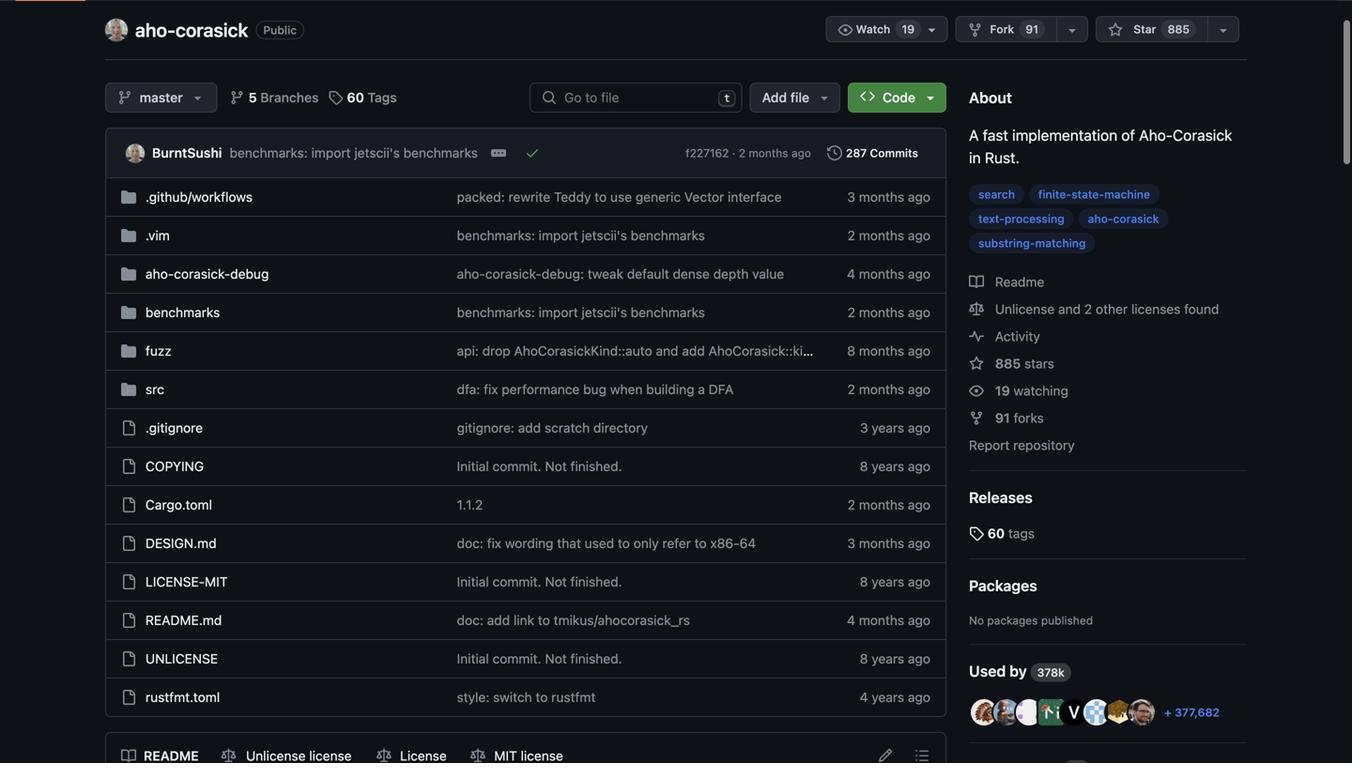 Task type: vqa. For each thing, say whether or not it's contained in the screenshot.


Task type: describe. For each thing, give the bounding box(es) containing it.
0 vertical spatial benchmarks: import jetscii's benchmarks link
[[230, 145, 478, 161]]

implementation
[[1013, 126, 1118, 144]]

doc: for doc: add link to tmikus/ahocorasick_rs
[[457, 613, 484, 629]]

text-processing
[[979, 212, 1065, 225]]

law image inside unlicense and 2 other licenses found button
[[970, 302, 985, 317]]

months for aho-corasick-debug
[[859, 266, 905, 282]]

initial for unlicense
[[457, 652, 489, 667]]

by
[[1010, 663, 1027, 681]]

2 months ago for src
[[848, 382, 931, 397]]

directory image for aho-corasick-debug
[[121, 267, 136, 282]]

workflows
[[192, 189, 253, 205]]

x86-
[[711, 536, 740, 551]]

60 for 60 tags
[[988, 526, 1005, 542]]

0 vertical spatial jetscii's
[[355, 145, 400, 161]]

finite-state-machine link
[[1030, 184, 1160, 205]]

1 horizontal spatial 91
[[1026, 23, 1039, 36]]

3 for refer
[[848, 536, 856, 551]]

fix for wording
[[487, 536, 502, 551]]

used
[[970, 663, 1006, 681]]

unlicense
[[146, 652, 218, 667]]

1 vertical spatial law image
[[471, 749, 486, 764]]

star image
[[970, 357, 985, 372]]

3 months ago for packed: rewrite teddy to use generic vector interface
[[848, 189, 931, 205]]

design.md link
[[146, 536, 217, 551]]

triangle down image
[[817, 90, 832, 105]]

mit
[[205, 574, 228, 590]]

19 for 19 watching
[[996, 383, 1011, 399]]

processing
[[1005, 212, 1065, 225]]

@medici mansion image
[[1037, 698, 1067, 728]]

.github/
[[146, 189, 192, 205]]

months for fuzz
[[859, 343, 905, 359]]

bug
[[584, 382, 607, 397]]

2 vertical spatial 4
[[860, 690, 869, 706]]

1 directory image from the top
[[121, 190, 136, 205]]

initial commit. not finished. link for unlicense
[[457, 652, 623, 667]]

fix for performance
[[484, 382, 498, 397]]

1 vertical spatial 91
[[996, 411, 1011, 426]]

1 vertical spatial 3
[[860, 420, 869, 436]]

ago for benchmarks
[[908, 305, 931, 320]]

@visnkmr image
[[1060, 698, 1090, 728]]

64
[[740, 536, 756, 551]]

api: drop ahocorasickkind::auto and add ahocorasick::kind
[[457, 343, 819, 359]]

repository
[[1014, 438, 1075, 453]]

377,682
[[1175, 706, 1220, 720]]

substring-matching link
[[970, 233, 1096, 254]]

ago for readme.md
[[908, 613, 931, 629]]

doc: add link to tmikus/ahocorasick_rs
[[457, 613, 690, 629]]

initial commit. not finished. for license-mit
[[457, 574, 623, 590]]

ago for .gitignore
[[908, 420, 931, 436]]

and inside button
[[1059, 302, 1081, 317]]

benchmarks: for benchmarks
[[457, 305, 535, 320]]

years for unlicense
[[872, 652, 905, 667]]

aho-corasick for "aho-corasick" link to the top
[[135, 19, 248, 41]]

directory
[[594, 420, 648, 436]]

fast
[[983, 126, 1009, 144]]

2 months ago for benchmarks
[[848, 305, 931, 320]]

commit. for copying
[[493, 459, 542, 474]]

2 inside button
[[1085, 302, 1093, 317]]

initial for license-mit
[[457, 574, 489, 590]]

triangle down image for master
[[190, 90, 205, 105]]

aho- for "aho-corasick" link to the top
[[135, 19, 176, 41]]

91 forks
[[996, 411, 1045, 426]]

license-
[[146, 574, 205, 590]]

months for design.md
[[859, 536, 905, 551]]

interface
[[728, 189, 782, 205]]

4 months ago for doc: add link to tmikus/ahocorasick_rs
[[848, 613, 931, 629]]

commit. for unlicense
[[493, 652, 542, 667]]

+ 377,682 link
[[970, 698, 1248, 728]]

aho-corasick-debug link
[[146, 266, 269, 282]]

0 horizontal spatial eye image
[[838, 23, 853, 38]]

ago for cargo.toml
[[908, 497, 931, 513]]

jetscii's for .vim
[[582, 228, 628, 243]]

import for .vim
[[539, 228, 578, 243]]

benchmarks for benchmarks: import jetscii's benchmarks link to the top
[[404, 145, 478, 161]]

ago for src
[[908, 382, 931, 397]]

not for unlicense
[[545, 652, 567, 667]]

add
[[763, 90, 787, 105]]

5 branches
[[249, 90, 319, 105]]

2 months ago for cargo.toml
[[848, 497, 931, 513]]

4 months ago for aho-corasick-debug: tweak default dense depth value
[[848, 266, 931, 282]]

search image
[[542, 90, 557, 105]]

use
[[611, 189, 632, 205]]

initial commit. not finished. link for license-mit
[[457, 574, 623, 590]]

@redstonewizard08 image
[[1105, 698, 1135, 728]]

2 horizontal spatial add
[[682, 343, 705, 359]]

ahocorasick::kind
[[709, 343, 819, 359]]

to left the use in the left top of the page
[[595, 189, 607, 205]]

branches
[[260, 90, 319, 105]]

when
[[610, 382, 643, 397]]

refer
[[663, 536, 691, 551]]

drop
[[483, 343, 511, 359]]

60 tags
[[347, 90, 397, 105]]

1 vertical spatial corasick
[[1114, 212, 1160, 225]]

months for .vim
[[859, 228, 905, 243]]

2 for cargo.toml
[[848, 497, 856, 513]]

finished. for unlicense
[[571, 652, 623, 667]]

1 vertical spatial tag image
[[970, 527, 985, 542]]

dfa:
[[457, 382, 480, 397]]

@robert ryu7 image
[[1127, 698, 1157, 728]]

benchmarks: import jetscii's benchmarks link for .vim
[[457, 228, 705, 243]]

master button
[[105, 83, 218, 113]]

8 for fuzz
[[848, 343, 856, 359]]

edit file image
[[878, 749, 893, 764]]

search
[[979, 188, 1016, 201]]

benchmarks: for .vim
[[457, 228, 535, 243]]

months for readme.md
[[859, 613, 905, 629]]

8 for copying
[[860, 459, 869, 474]]

.vim link
[[146, 228, 170, 243]]

code image
[[861, 89, 876, 104]]

tmikus/ahocorasick_rs
[[554, 613, 690, 629]]

8 years ago for license-mit
[[860, 574, 931, 590]]

287
[[846, 147, 867, 160]]

not for license-mit
[[545, 574, 567, 590]]

history image
[[828, 146, 843, 161]]

0 vertical spatial benchmarks: import jetscii's benchmarks
[[230, 145, 478, 161]]

gitignore:
[[457, 420, 515, 436]]

corasick- for debug
[[174, 266, 230, 282]]

tags
[[368, 90, 397, 105]]

Go to file text field
[[565, 84, 711, 112]]

open commit details image
[[491, 146, 506, 161]]

dfa
[[709, 382, 734, 397]]

repo forked image for 91
[[970, 411, 985, 426]]

not for copying
[[545, 459, 567, 474]]

substring-
[[979, 237, 1036, 250]]

directory image for src
[[121, 382, 136, 397]]

found
[[1185, 302, 1220, 317]]

building
[[647, 382, 695, 397]]

3 years ago
[[860, 420, 931, 436]]

months for cargo.toml
[[859, 497, 905, 513]]

add for to
[[487, 613, 510, 629]]

3 for interface
[[848, 189, 856, 205]]

.gitignore
[[146, 420, 203, 436]]

matching
[[1036, 237, 1086, 250]]

0 vertical spatial benchmarks:
[[230, 145, 308, 161]]

rust.
[[985, 149, 1020, 167]]

book image
[[970, 275, 985, 290]]

packed: rewrite teddy to use generic vector interface
[[457, 189, 782, 205]]

years for copying
[[872, 459, 905, 474]]

60 tags
[[988, 526, 1035, 542]]

378k
[[1038, 667, 1065, 680]]

2 for .vim
[[848, 228, 856, 243]]

unlicense and 2 other licenses found
[[992, 302, 1220, 317]]

dense
[[673, 266, 710, 282]]

report repository link
[[970, 438, 1075, 453]]

aho-corasick-debug: tweak default dense depth value link
[[457, 266, 785, 282]]

readme link
[[970, 274, 1045, 290]]

ago for rustfmt.toml
[[908, 690, 931, 706]]

to right link
[[538, 613, 550, 629]]

f227162 · 2 months ago
[[686, 147, 812, 160]]

stars
[[1025, 356, 1055, 372]]

activity link
[[970, 329, 1041, 344]]

unlicense
[[996, 302, 1055, 317]]

text-processing link
[[970, 209, 1074, 229]]

outline image
[[915, 749, 930, 764]]

1 horizontal spatial eye image
[[970, 384, 985, 399]]

other
[[1096, 302, 1128, 317]]

performance
[[502, 382, 580, 397]]

style:
[[457, 690, 490, 706]]

.vim
[[146, 228, 170, 243]]

fork 91
[[991, 23, 1039, 36]]

used
[[585, 536, 615, 551]]

no packages published
[[970, 614, 1094, 628]]

rustfmt
[[552, 690, 596, 706]]

packed: rewrite teddy to use generic vector interface link
[[457, 189, 782, 205]]

finite-
[[1039, 188, 1072, 201]]

src
[[146, 382, 164, 397]]

gitignore: add scratch directory link
[[457, 420, 648, 436]]

@piotrgierda image
[[1082, 698, 1112, 728]]

import for benchmarks
[[539, 305, 578, 320]]

design.md
[[146, 536, 217, 551]]

1 law image from the left
[[221, 749, 236, 764]]

benchmarks for benchmarks benchmarks: import jetscii's benchmarks link
[[631, 305, 705, 320]]

code button
[[848, 83, 947, 113]]

4 for default
[[848, 266, 856, 282]]



Task type: locate. For each thing, give the bounding box(es) containing it.
licenses
[[1132, 302, 1181, 317]]

and up building
[[656, 343, 679, 359]]

initial commit. not finished. down gitignore: add scratch directory link
[[457, 459, 623, 474]]

1 horizontal spatial and
[[1059, 302, 1081, 317]]

1 vertical spatial directory image
[[121, 267, 136, 282]]

aho-corasick link down machine
[[1079, 209, 1169, 229]]

0 vertical spatial aho-corasick
[[135, 19, 248, 41]]

2 law image from the left
[[377, 749, 392, 764]]

2 months ago up 8 months ago
[[848, 305, 931, 320]]

aho-corasick down machine
[[1088, 212, 1160, 225]]

1 vertical spatial aho-corasick link
[[1079, 209, 1169, 229]]

law image
[[970, 302, 985, 317], [471, 749, 486, 764]]

triangle down image for code
[[924, 90, 939, 105]]

benchmarks down default
[[631, 305, 705, 320]]

directory image
[[121, 190, 136, 205], [121, 305, 136, 320], [121, 344, 136, 359], [121, 382, 136, 397]]

initial commit. not finished. link up style: switch to rustfmt
[[457, 652, 623, 667]]

commit. up link
[[493, 574, 542, 590]]

1 vertical spatial finished.
[[571, 574, 623, 590]]

benchmarks up fuzz link
[[146, 305, 220, 320]]

finished. up rustfmt on the bottom left
[[571, 652, 623, 667]]

directory image left benchmarks link
[[121, 305, 136, 320]]

0 horizontal spatial 885
[[996, 356, 1021, 372]]

2 3 months ago from the top
[[848, 536, 931, 551]]

benchmarks link
[[146, 305, 220, 320]]

2 vertical spatial not
[[545, 652, 567, 667]]

4 years from the top
[[872, 652, 905, 667]]

teddy
[[554, 189, 591, 205]]

2 vertical spatial initial commit. not finished. link
[[457, 652, 623, 667]]

0 vertical spatial doc:
[[457, 536, 484, 551]]

and left other
[[1059, 302, 1081, 317]]

eye image
[[838, 23, 853, 38], [970, 384, 985, 399]]

aho-corasick-debug
[[146, 266, 269, 282]]

not down gitignore: add scratch directory link
[[545, 459, 567, 474]]

+ 377,682
[[1165, 706, 1220, 720]]

doc: for doc: fix wording that used to only refer to x86-64
[[457, 536, 484, 551]]

used by 378k
[[970, 663, 1065, 681]]

1 doc: from the top
[[457, 536, 484, 551]]

1 vertical spatial jetscii's
[[582, 228, 628, 243]]

import up debug:
[[539, 228, 578, 243]]

0 vertical spatial initial commit. not finished. link
[[457, 459, 623, 474]]

2 corasick- from the left
[[486, 266, 542, 282]]

corasick down machine
[[1114, 212, 1160, 225]]

aho- down .vim link
[[146, 266, 174, 282]]

aho-corasick link up master
[[135, 19, 248, 41]]

years for rustfmt.toml
[[872, 690, 905, 706]]

2 2 months ago from the top
[[848, 305, 931, 320]]

finished. for license-mit
[[571, 574, 623, 590]]

finished. down directory
[[571, 459, 623, 474]]

to right switch
[[536, 690, 548, 706]]

commit. for license-mit
[[493, 574, 542, 590]]

0 horizontal spatial add
[[487, 613, 510, 629]]

aho- down finite-state-machine
[[1088, 212, 1114, 225]]

1 2 months ago from the top
[[848, 228, 931, 243]]

3 months ago for doc: fix wording that used to only refer to x86-64
[[848, 536, 931, 551]]

5 years from the top
[[872, 690, 905, 706]]

0 vertical spatial repo forked image
[[968, 23, 983, 38]]

1 vertical spatial 3 months ago
[[848, 536, 931, 551]]

initial commit. not finished. for copying
[[457, 459, 623, 474]]

benchmarks: down packed:
[[457, 228, 535, 243]]

0 vertical spatial 60
[[347, 90, 364, 105]]

initial down 1.1.2
[[457, 574, 489, 590]]

jetscii's down tags
[[355, 145, 400, 161]]

report repository
[[970, 438, 1075, 453]]

ago for .vim
[[908, 228, 931, 243]]

burntsushi link
[[152, 145, 222, 161]]

0 vertical spatial import
[[311, 145, 351, 161]]

2 months ago
[[848, 228, 931, 243], [848, 305, 931, 320], [848, 382, 931, 397], [848, 497, 931, 513]]

finite-state-machine
[[1039, 188, 1151, 201]]

1 not from the top
[[545, 459, 567, 474]]

885 down activity 'link' at the right of the page
[[996, 356, 1021, 372]]

add
[[682, 343, 705, 359], [518, 420, 541, 436], [487, 613, 510, 629]]

default
[[627, 266, 670, 282]]

1 vertical spatial fix
[[487, 536, 502, 551]]

3 initial commit. not finished. link from the top
[[457, 652, 623, 667]]

8 months ago
[[848, 343, 931, 359]]

fork
[[991, 23, 1015, 36]]

4 2 months ago from the top
[[848, 497, 931, 513]]

0 horizontal spatial corasick-
[[174, 266, 230, 282]]

ago for fuzz
[[908, 343, 931, 359]]

2 vertical spatial benchmarks:
[[457, 305, 535, 320]]

1 horizontal spatial corasick-
[[486, 266, 542, 282]]

law image down book icon
[[970, 302, 985, 317]]

1 vertical spatial 19
[[996, 383, 1011, 399]]

a fast implementation of aho-corasick in rust.
[[970, 126, 1233, 167]]

aho- for the aho-corasick-debug: tweak default dense depth value link
[[457, 266, 486, 282]]

benchmarks: import jetscii's benchmarks link down 60 tags
[[230, 145, 478, 161]]

2 months ago down commits
[[848, 228, 931, 243]]

0 vertical spatial aho-corasick link
[[135, 19, 248, 41]]

a
[[698, 382, 705, 397]]

1 4 months ago from the top
[[848, 266, 931, 282]]

search link
[[970, 184, 1025, 205]]

0 horizontal spatial aho-corasick
[[135, 19, 248, 41]]

jetscii's up tweak at the left of page
[[582, 228, 628, 243]]

unlicense link
[[146, 652, 218, 667]]

years for license-mit
[[872, 574, 905, 590]]

ago for copying
[[908, 459, 931, 474]]

0 vertical spatial finished.
[[571, 459, 623, 474]]

directory image
[[121, 228, 136, 243], [121, 267, 136, 282]]

2 initial commit. not finished. link from the top
[[457, 574, 623, 590]]

1 vertical spatial eye image
[[970, 384, 985, 399]]

triangle down image
[[190, 90, 205, 105], [924, 90, 939, 105]]

2 commit. from the top
[[493, 574, 542, 590]]

1 vertical spatial add
[[518, 420, 541, 436]]

benchmarks: import jetscii's benchmarks down 60 tags
[[230, 145, 478, 161]]

ago for design.md
[[908, 536, 931, 551]]

to right refer
[[695, 536, 707, 551]]

1 horizontal spatial law image
[[970, 302, 985, 317]]

about
[[970, 89, 1013, 107]]

1 initial commit. not finished. link from the top
[[457, 459, 623, 474]]

2 vertical spatial benchmarks: import jetscii's benchmarks
[[457, 305, 705, 320]]

91 right the fork
[[1026, 23, 1039, 36]]

aho-
[[135, 19, 176, 41], [1088, 212, 1114, 225], [146, 266, 174, 282], [457, 266, 486, 282]]

0 horizontal spatial corasick
[[176, 19, 248, 41]]

19 up the "91 forks"
[[996, 383, 1011, 399]]

repo forked image up report
[[970, 411, 985, 426]]

1 vertical spatial 8 years ago
[[860, 574, 931, 590]]

value
[[753, 266, 785, 282]]

0 horizontal spatial 91
[[996, 411, 1011, 426]]

owner avatar image
[[105, 19, 128, 41]]

debug:
[[542, 266, 584, 282]]

0 vertical spatial and
[[1059, 302, 1081, 317]]

1 horizontal spatial law image
[[377, 749, 392, 764]]

star
[[1134, 23, 1157, 36]]

initial up "1.1.2" link
[[457, 459, 489, 474]]

aho- up api:
[[457, 266, 486, 282]]

885 right the star
[[1168, 23, 1190, 36]]

19 right the watch
[[902, 23, 915, 36]]

1 vertical spatial import
[[539, 228, 578, 243]]

2 4 months ago from the top
[[848, 613, 931, 629]]

0 vertical spatial 3
[[848, 189, 856, 205]]

2 vertical spatial 8 years ago
[[860, 652, 931, 667]]

ago for unlicense
[[908, 652, 931, 667]]

not down that
[[545, 574, 567, 590]]

8 years ago for unlicense
[[860, 652, 931, 667]]

@hamersly image
[[970, 698, 1000, 728]]

benchmarks for .vim's benchmarks: import jetscii's benchmarks link
[[631, 228, 705, 243]]

commit. up switch
[[493, 652, 542, 667]]

repo forked image left the fork
[[968, 23, 983, 38]]

f227162
[[686, 147, 729, 160]]

0 horizontal spatial triangle down image
[[190, 90, 205, 105]]

3 2 months ago from the top
[[848, 382, 931, 397]]

0 horizontal spatial law image
[[471, 749, 486, 764]]

corasick left public at the top left
[[176, 19, 248, 41]]

0 vertical spatial not
[[545, 459, 567, 474]]

benchmarks:
[[230, 145, 308, 161], [457, 228, 535, 243], [457, 305, 535, 320]]

4 months ago up 8 months ago
[[848, 266, 931, 282]]

0 horizontal spatial 19
[[902, 23, 915, 36]]

add this repository to a list image
[[1217, 23, 1232, 38]]

2 vertical spatial jetscii's
[[582, 305, 628, 320]]

aho- right owner avatar
[[135, 19, 176, 41]]

0 vertical spatial 3 months ago
[[848, 189, 931, 205]]

directory image left .vim link
[[121, 228, 136, 243]]

months for src
[[859, 382, 905, 397]]

corasick- up benchmarks link
[[174, 266, 230, 282]]

add up 'a'
[[682, 343, 705, 359]]

check image
[[525, 146, 540, 161]]

3 8 years ago from the top
[[860, 652, 931, 667]]

0 vertical spatial commit.
[[493, 459, 542, 474]]

885 stars
[[996, 356, 1055, 372]]

pulse image
[[970, 329, 985, 344]]

2 directory image from the top
[[121, 305, 136, 320]]

2 vertical spatial 3
[[848, 536, 856, 551]]

benchmarks: import jetscii's benchmarks link down teddy
[[457, 228, 705, 243]]

forks
[[1014, 411, 1045, 426]]

text-
[[979, 212, 1005, 225]]

style: switch to rustfmt
[[457, 690, 596, 706]]

triangle down image right code
[[924, 90, 939, 105]]

finished. down 'used'
[[571, 574, 623, 590]]

fix left wording
[[487, 536, 502, 551]]

0 vertical spatial directory image
[[121, 228, 136, 243]]

1 vertical spatial 60
[[988, 526, 1005, 542]]

1 years from the top
[[872, 420, 905, 436]]

initial commit. not finished. link for copying
[[457, 459, 623, 474]]

directory image for fuzz
[[121, 344, 136, 359]]

public
[[263, 23, 297, 37]]

1 horizontal spatial corasick
[[1114, 212, 1160, 225]]

readme.md
[[146, 613, 222, 629]]

ago for aho-corasick-debug
[[908, 266, 931, 282]]

star image
[[1109, 23, 1124, 38]]

0 horizontal spatial aho-corasick link
[[135, 19, 248, 41]]

19 watching
[[996, 383, 1069, 399]]

activity
[[996, 329, 1041, 344]]

1 horizontal spatial add
[[518, 420, 541, 436]]

1 initial commit. not finished. from the top
[[457, 459, 623, 474]]

directory image left aho-corasick-debug at the top left of page
[[121, 267, 136, 282]]

@glowingvoices image
[[1015, 698, 1045, 728]]

benchmarks: import jetscii's benchmarks down teddy
[[457, 228, 705, 243]]

initial commit. not finished. link down gitignore: add scratch directory link
[[457, 459, 623, 474]]

aho- for aho-corasick-debug "link"
[[146, 266, 174, 282]]

fuzz link
[[146, 343, 172, 359]]

1 horizontal spatial 60
[[988, 526, 1005, 542]]

4 months ago up the 4 years ago
[[848, 613, 931, 629]]

ago
[[792, 147, 812, 160], [908, 189, 931, 205], [908, 228, 931, 243], [908, 266, 931, 282], [908, 305, 931, 320], [908, 343, 931, 359], [908, 382, 931, 397], [908, 420, 931, 436], [908, 459, 931, 474], [908, 497, 931, 513], [908, 536, 931, 551], [908, 574, 931, 590], [908, 613, 931, 629], [908, 652, 931, 667], [908, 690, 931, 706]]

that
[[557, 536, 581, 551]]

ago for license-mit
[[908, 574, 931, 590]]

91 left forks
[[996, 411, 1011, 426]]

19 for 19
[[902, 23, 915, 36]]

directory image for .vim
[[121, 228, 136, 243]]

repo forked image for fork
[[968, 23, 983, 38]]

3 directory image from the top
[[121, 344, 136, 359]]

1 initial from the top
[[457, 459, 489, 474]]

law image
[[221, 749, 236, 764], [377, 749, 392, 764]]

not down 'doc: add link to tmikus/ahocorasick_rs'
[[545, 652, 567, 667]]

initial commit. not finished. link down wording
[[457, 574, 623, 590]]

initial commit. not finished. for unlicense
[[457, 652, 623, 667]]

benchmarks: import jetscii's benchmarks
[[230, 145, 478, 161], [457, 228, 705, 243], [457, 305, 705, 320]]

0 vertical spatial 8 years ago
[[860, 459, 931, 474]]

2 for src
[[848, 382, 856, 397]]

1 vertical spatial initial
[[457, 574, 489, 590]]

benchmarks: down 5 branches
[[230, 145, 308, 161]]

1 vertical spatial commit.
[[493, 574, 542, 590]]

3 initial commit. not finished. from the top
[[457, 652, 623, 667]]

19
[[902, 23, 915, 36], [996, 383, 1011, 399]]

finished.
[[571, 459, 623, 474], [571, 574, 623, 590], [571, 652, 623, 667]]

1 vertical spatial and
[[656, 343, 679, 359]]

commits
[[870, 147, 919, 160]]

report
[[970, 438, 1010, 453]]

1 horizontal spatial aho-corasick link
[[1079, 209, 1169, 229]]

1 8 years ago from the top
[[860, 459, 931, 474]]

initial up style:
[[457, 652, 489, 667]]

2 directory image from the top
[[121, 267, 136, 282]]

2 months ago for .vim
[[848, 228, 931, 243]]

1 vertical spatial repo forked image
[[970, 411, 985, 426]]

benchmarks down the generic
[[631, 228, 705, 243]]

months for benchmarks
[[859, 305, 905, 320]]

months
[[749, 147, 789, 160], [859, 189, 905, 205], [859, 228, 905, 243], [859, 266, 905, 282], [859, 305, 905, 320], [859, 343, 905, 359], [859, 382, 905, 397], [859, 497, 905, 513], [859, 536, 905, 551], [859, 613, 905, 629]]

1 vertical spatial 885
[[996, 356, 1021, 372]]

3 finished. from the top
[[571, 652, 623, 667]]

1 vertical spatial initial commit. not finished. link
[[457, 574, 623, 590]]

git branch image
[[117, 90, 132, 105]]

1 vertical spatial initial commit. not finished.
[[457, 574, 623, 590]]

287 commits
[[846, 147, 919, 160]]

aho-corasick up master
[[135, 19, 248, 41]]

4 directory image from the top
[[121, 382, 136, 397]]

2 months ago down 8 months ago
[[848, 382, 931, 397]]

directory image for benchmarks
[[121, 305, 136, 320]]

initial commit. not finished. up style: switch to rustfmt
[[457, 652, 623, 667]]

packed:
[[457, 189, 505, 205]]

2 8 years ago from the top
[[860, 574, 931, 590]]

repo forked image
[[968, 23, 983, 38], [970, 411, 985, 426]]

2 initial from the top
[[457, 574, 489, 590]]

1 vertical spatial 4 months ago
[[848, 613, 931, 629]]

eye image up add file popup button
[[838, 23, 853, 38]]

book image
[[121, 749, 136, 764]]

api:
[[457, 343, 479, 359]]

in
[[970, 149, 981, 167]]

add left link
[[487, 613, 510, 629]]

0 vertical spatial 4 months ago
[[848, 266, 931, 282]]

1 vertical spatial benchmarks: import jetscii's benchmarks
[[457, 228, 705, 243]]

@matthewjberger image
[[992, 698, 1022, 728]]

to left only
[[618, 536, 630, 551]]

2 initial commit. not finished. from the top
[[457, 574, 623, 590]]

gitignore: add scratch directory
[[457, 420, 648, 436]]

fuzz
[[146, 343, 172, 359]]

packages
[[970, 577, 1038, 595]]

benchmarks: import jetscii's benchmarks link for benchmarks
[[457, 305, 705, 320]]

benchmarks: import jetscii's benchmarks up ahocorasickkind::auto
[[457, 305, 705, 320]]

1 directory image from the top
[[121, 228, 136, 243]]

+
[[1165, 706, 1172, 720]]

tweak
[[588, 266, 624, 282]]

1 horizontal spatial 19
[[996, 383, 1011, 399]]

1 vertical spatial aho-corasick
[[1088, 212, 1160, 225]]

burntsushi image
[[126, 144, 145, 163]]

1 horizontal spatial tag image
[[970, 527, 985, 542]]

corasick- down rewrite
[[486, 266, 542, 282]]

corasick- for debug:
[[486, 266, 542, 282]]

directory image left .github/
[[121, 190, 136, 205]]

link
[[514, 613, 535, 629]]

depth
[[714, 266, 749, 282]]

2 vertical spatial initial
[[457, 652, 489, 667]]

commit. down gitignore: at the left bottom of page
[[493, 459, 542, 474]]

aho- for right "aho-corasick" link
[[1088, 212, 1114, 225]]

1 3 months ago from the top
[[848, 189, 931, 205]]

directory image left fuzz link
[[121, 344, 136, 359]]

3 years from the top
[[872, 574, 905, 590]]

machine
[[1105, 188, 1151, 201]]

years for .gitignore
[[872, 420, 905, 436]]

1 corasick- from the left
[[174, 266, 230, 282]]

2 vertical spatial finished.
[[571, 652, 623, 667]]

add for directory
[[518, 420, 541, 436]]

91
[[1026, 23, 1039, 36], [996, 411, 1011, 426]]

0 vertical spatial 91
[[1026, 23, 1039, 36]]

doc: down "1.1.2" link
[[457, 536, 484, 551]]

eye image down star icon
[[970, 384, 985, 399]]

2 vertical spatial initial commit. not finished.
[[457, 652, 623, 667]]

8 years ago for copying
[[860, 459, 931, 474]]

885
[[1168, 23, 1190, 36], [996, 356, 1021, 372]]

1 vertical spatial benchmarks:
[[457, 228, 535, 243]]

2 vertical spatial benchmarks: import jetscii's benchmarks link
[[457, 305, 705, 320]]

initial commit. not finished. down wording
[[457, 574, 623, 590]]

2 months ago down 3 years ago
[[848, 497, 931, 513]]

add file button
[[750, 83, 841, 113]]

2 triangle down image from the left
[[924, 90, 939, 105]]

0 vertical spatial eye image
[[838, 23, 853, 38]]

src link
[[146, 382, 164, 397]]

jetscii's for benchmarks
[[582, 305, 628, 320]]

8 for license-mit
[[860, 574, 869, 590]]

1 commit. from the top
[[493, 459, 542, 474]]

ahocorasickkind::auto
[[514, 343, 653, 359]]

1 vertical spatial not
[[545, 574, 567, 590]]

substring-matching
[[979, 237, 1086, 250]]

0 vertical spatial tag image
[[328, 90, 343, 105]]

benchmarks left open commit details icon
[[404, 145, 478, 161]]

2 doc: from the top
[[457, 613, 484, 629]]

import down 60 tags
[[311, 145, 351, 161]]

import down debug:
[[539, 305, 578, 320]]

initial for copying
[[457, 459, 489, 474]]

style: switch to rustfmt link
[[457, 690, 596, 706]]

git branch image
[[230, 90, 245, 105]]

2 vertical spatial import
[[539, 305, 578, 320]]

list
[[114, 742, 572, 764]]

60 for 60 tags
[[347, 90, 364, 105]]

2
[[739, 147, 746, 160], [848, 228, 856, 243], [1085, 302, 1093, 317], [848, 305, 856, 320], [848, 382, 856, 397], [848, 497, 856, 513]]

2 not from the top
[[545, 574, 567, 590]]

8 for unlicense
[[860, 652, 869, 667]]

initial commit. not finished.
[[457, 459, 623, 474], [457, 574, 623, 590], [457, 652, 623, 667]]

0 vertical spatial 885
[[1168, 23, 1190, 36]]

add left scratch
[[518, 420, 541, 436]]

initial
[[457, 459, 489, 474], [457, 574, 489, 590], [457, 652, 489, 667]]

0 horizontal spatial law image
[[221, 749, 236, 764]]

aho-corasick
[[135, 19, 248, 41], [1088, 212, 1160, 225]]

0 vertical spatial 4
[[848, 266, 856, 282]]

star 885
[[1131, 23, 1190, 36]]

jetscii's down tweak at the left of page
[[582, 305, 628, 320]]

2 vertical spatial commit.
[[493, 652, 542, 667]]

law image down style:
[[471, 749, 486, 764]]

0 vertical spatial 19
[[902, 23, 915, 36]]

3 initial from the top
[[457, 652, 489, 667]]

copying link
[[146, 459, 204, 474]]

2 years from the top
[[872, 459, 905, 474]]

scratch
[[545, 420, 590, 436]]

tag image
[[328, 90, 343, 105], [970, 527, 985, 542]]

2 for benchmarks
[[848, 305, 856, 320]]

4 years ago
[[860, 690, 931, 706]]

finished. for copying
[[571, 459, 623, 474]]

3 not from the top
[[545, 652, 567, 667]]

burntsushi
[[152, 145, 222, 161]]

2 vertical spatial add
[[487, 613, 510, 629]]

doc: left link
[[457, 613, 484, 629]]

benchmarks: import jetscii's benchmarks for .vim
[[457, 228, 705, 243]]

1 horizontal spatial aho-corasick
[[1088, 212, 1160, 225]]

0 vertical spatial initial commit. not finished.
[[457, 459, 623, 474]]

generic
[[636, 189, 681, 205]]

see your forks of this repository image
[[1065, 23, 1080, 38]]

0 horizontal spatial 60
[[347, 90, 364, 105]]

2 finished. from the top
[[571, 574, 623, 590]]

0 vertical spatial fix
[[484, 382, 498, 397]]

1 horizontal spatial 885
[[1168, 23, 1190, 36]]

cargo.toml link
[[146, 497, 212, 513]]

and
[[1059, 302, 1081, 317], [656, 343, 679, 359]]

directory image left src link
[[121, 382, 136, 397]]

0 vertical spatial corasick
[[176, 19, 248, 41]]

0 vertical spatial law image
[[970, 302, 985, 317]]

5
[[249, 90, 257, 105]]

1 vertical spatial benchmarks: import jetscii's benchmarks link
[[457, 228, 705, 243]]

benchmarks: up drop
[[457, 305, 535, 320]]

benchmarks: import jetscii's benchmarks for benchmarks
[[457, 305, 705, 320]]

0 vertical spatial add
[[682, 343, 705, 359]]

fix right "dfa:"
[[484, 382, 498, 397]]

dfa: fix performance bug when building a dfa
[[457, 382, 734, 397]]

of
[[1122, 126, 1136, 144]]

885 users starred this repository element
[[1162, 20, 1197, 39]]

benchmarks: import jetscii's benchmarks link up ahocorasickkind::auto
[[457, 305, 705, 320]]

state-
[[1072, 188, 1105, 201]]

3 commit. from the top
[[493, 652, 542, 667]]

1 triangle down image from the left
[[190, 90, 205, 105]]

1 finished. from the top
[[571, 459, 623, 474]]

packages link
[[970, 575, 1248, 597]]

4 for tmikus/ahocorasick_rs
[[848, 613, 856, 629]]

file
[[791, 90, 810, 105]]

1 vertical spatial 4
[[848, 613, 856, 629]]

aho-corasick for right "aho-corasick" link
[[1088, 212, 1160, 225]]

triangle down image right master
[[190, 90, 205, 105]]

add file
[[763, 90, 810, 105]]



